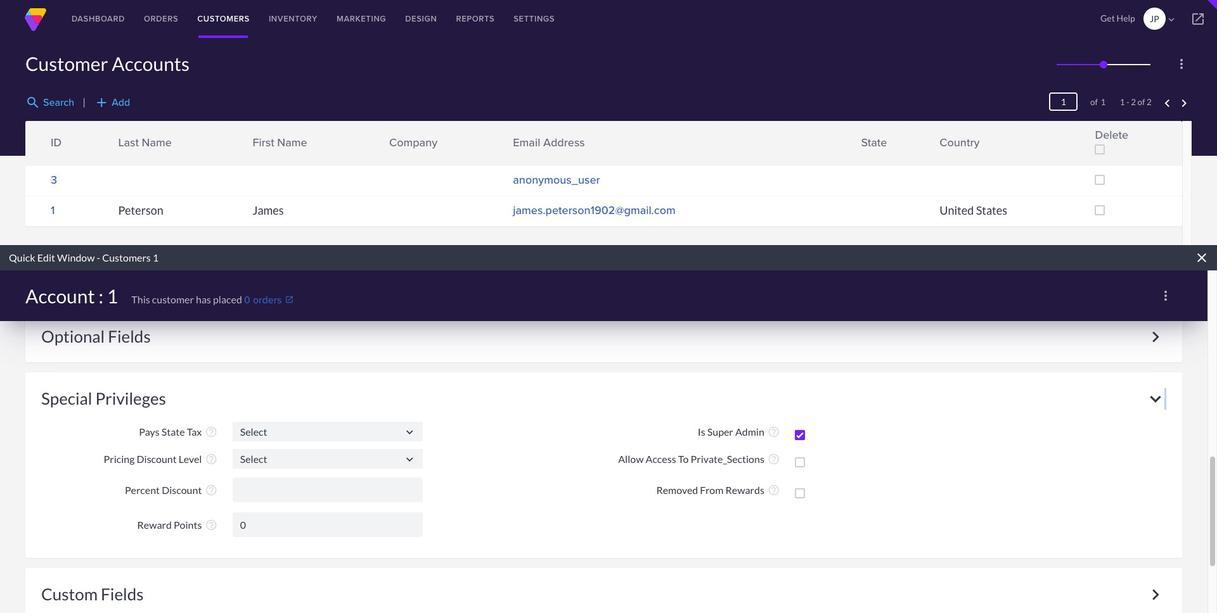 Task type: describe. For each thing, give the bounding box(es) containing it.
0 vertical spatial -
[[1126, 97, 1129, 107]]

mode_editedit









state element
[[855, 121, 933, 165]]


[[1166, 14, 1177, 25]]

settings
[[514, 13, 555, 25]]

keyboard_arrow_right
[[1176, 95, 1192, 111]]

mode_editedit









company element
[[383, 121, 507, 165]]

inventory
[[269, 13, 318, 25]]

  state
[[852, 134, 887, 153]]

company link
[[389, 134, 437, 151]]

 link for last
[[109, 142, 121, 153]]

1 2 from the left
[[1131, 97, 1136, 107]]

3
[[51, 172, 57, 188]]

1 right of 1
[[1120, 97, 1125, 107]]

anonymous_user
[[513, 172, 600, 188]]

 link for company
[[380, 135, 392, 146]]


[[1190, 11, 1206, 27]]

 link for country
[[930, 142, 943, 153]]

 for first
[[244, 135, 255, 146]]

 link for company
[[380, 142, 392, 153]]

marketing
[[337, 13, 386, 25]]

  last name
[[109, 134, 172, 153]]

 for company
[[380, 135, 392, 146]]

of 1
[[1082, 97, 1106, 107]]

1 down the 3 'link'
[[51, 202, 55, 219]]

get help
[[1100, 13, 1135, 23]]

add
[[112, 95, 130, 110]]

 link
[[1179, 0, 1217, 38]]

dashboard link
[[62, 0, 134, 38]]

clear
[[1194, 250, 1209, 266]]

united states
[[940, 204, 1007, 218]]

james
[[253, 204, 284, 218]]

first
[[253, 134, 274, 151]]

 for email
[[504, 135, 516, 146]]

peterson
[[118, 204, 163, 218]]

james.peterson1902@gmail.com
[[513, 202, 676, 219]]

dashboard
[[72, 13, 125, 25]]

james.peterson1902@gmail.com link
[[513, 202, 676, 219]]

keyboard_arrow_right link
[[1176, 95, 1192, 111]]

anonymous_user link
[[513, 172, 600, 188]]

 for last
[[109, 142, 121, 153]]

more_vert
[[1174, 56, 1189, 72]]

 link for email
[[503, 135, 516, 146]]

 for first
[[244, 142, 255, 153]]

reports
[[456, 13, 495, 25]]

  country
[[931, 134, 980, 153]]

email
[[513, 134, 540, 151]]

2 of from the left
[[1138, 97, 1145, 107]]

add add
[[94, 95, 130, 110]]

1 - 2 of 2
[[1120, 97, 1152, 107]]

1 link
[[51, 202, 55, 219]]

mode_editedit









country element
[[933, 121, 1089, 165]]

last name link
[[118, 134, 172, 151]]

last
[[118, 134, 139, 151]]

accounts
[[112, 52, 190, 75]]

 for state
[[852, 142, 864, 153]]

 link for country
[[930, 135, 943, 146]]

window
[[57, 252, 95, 264]]

  company
[[380, 134, 437, 153]]

1 down peterson
[[153, 252, 159, 264]]



Task type: vqa. For each thing, say whether or not it's contained in the screenshot.
  COMPANY
yes



Task type: locate. For each thing, give the bounding box(es) containing it.
  email address
[[504, 134, 585, 153]]

1 vertical spatial customers
[[102, 252, 151, 264]]

mode_editedit









first name element
[[246, 121, 383, 165]]

3  link from the left
[[380, 142, 392, 153]]

name for first name
[[277, 134, 307, 151]]

id
[[51, 134, 62, 151]]

of up delete
[[1090, 97, 1098, 107]]

 for country
[[931, 142, 942, 153]]

delete
[[1095, 127, 1128, 143]]

- right the window
[[97, 252, 100, 264]]

 link for state
[[852, 135, 864, 146]]

  first name
[[244, 134, 307, 153]]

keyboard_arrow_left keyboard_arrow_right
[[1160, 95, 1192, 111]]

 for email
[[504, 142, 516, 153]]

customers right "orders"
[[197, 13, 250, 25]]

country
[[940, 134, 980, 151]]

2 2 from the left
[[1147, 97, 1152, 107]]

more_vert button
[[1171, 54, 1192, 74]]

0 horizontal spatial -
[[97, 252, 100, 264]]

0 horizontal spatial customers
[[102, 252, 151, 264]]

quick edit window - customers 1
[[9, 252, 159, 264]]






id element
[[25, 121, 112, 165]]

1
[[1101, 97, 1106, 107], [1120, 97, 1125, 107], [51, 202, 55, 219], [153, 252, 159, 264]]

5  from the left
[[852, 135, 864, 146]]

 inside   first name
[[244, 142, 255, 153]]

1  from the left
[[109, 142, 121, 153]]

 for last
[[109, 135, 121, 146]]

customers
[[197, 13, 250, 25], [102, 252, 151, 264]]

4  from the left
[[504, 135, 516, 146]]

search
[[43, 95, 74, 110]]

1 name from the left
[[142, 134, 172, 151]]

 inside   first name
[[244, 135, 255, 146]]

 for company
[[380, 142, 392, 153]]

1  from the left
[[109, 135, 121, 146]]

6  link from the left
[[930, 135, 943, 146]]

design
[[405, 13, 437, 25]]

2 name from the left
[[277, 134, 307, 151]]

of left keyboard_arrow_left link
[[1138, 97, 1145, 107]]

5  link from the left
[[852, 135, 864, 146]]

name for last name
[[142, 134, 172, 151]]

customers down peterson
[[102, 252, 151, 264]]

- right of 1
[[1126, 97, 1129, 107]]

quick
[[9, 252, 35, 264]]

0 horizontal spatial name
[[142, 134, 172, 151]]

 link for last
[[109, 135, 121, 146]]

state link
[[861, 134, 887, 151]]

 link
[[109, 135, 121, 146], [243, 135, 256, 146], [380, 135, 392, 146], [503, 135, 516, 146], [852, 135, 864, 146], [930, 135, 943, 146]]

 inside   email address
[[504, 142, 516, 153]]

1 left 1 - 2 of 2
[[1101, 97, 1106, 107]]

1 of from the left
[[1090, 97, 1098, 107]]

customer
[[25, 52, 108, 75]]

5  link from the left
[[852, 142, 864, 153]]

1 horizontal spatial 2
[[1147, 97, 1152, 107]]

2  link from the left
[[243, 135, 256, 146]]

 inside   state
[[852, 135, 864, 146]]

search search
[[25, 95, 74, 110]]

keyboard_arrow_left
[[1160, 95, 1175, 111]]

orders
[[144, 13, 178, 25]]

mode_editedit









last name element
[[112, 121, 246, 165]]

add
[[94, 95, 109, 110]]

2  from the left
[[244, 142, 255, 153]]

 inside   company
[[380, 135, 392, 146]]

-
[[1126, 97, 1129, 107], [97, 252, 100, 264]]

 inside   company
[[380, 142, 392, 153]]

delete element
[[1089, 121, 1182, 165]]

company
[[389, 134, 437, 151]]

4  from the left
[[504, 142, 516, 153]]

mode_editedit









email address element
[[507, 121, 855, 165]]

 link for email
[[503, 142, 516, 153]]

 inside   email address
[[504, 135, 516, 146]]

name inside   last name
[[142, 134, 172, 151]]

2
[[1131, 97, 1136, 107], [1147, 97, 1152, 107]]

name right the first
[[277, 134, 307, 151]]

1 horizontal spatial -
[[1126, 97, 1129, 107]]

2  link from the left
[[243, 142, 256, 153]]

name
[[142, 134, 172, 151], [277, 134, 307, 151]]

name right "last"
[[142, 134, 172, 151]]

keyboard_arrow_left link
[[1160, 95, 1175, 111]]

6  from the left
[[931, 135, 942, 146]]

6  from the left
[[931, 142, 942, 153]]


[[109, 135, 121, 146], [244, 135, 255, 146], [380, 135, 392, 146], [504, 135, 516, 146], [852, 135, 864, 146], [931, 135, 942, 146]]

1  link from the left
[[109, 142, 121, 153]]

search
[[25, 95, 41, 110]]

1  link from the left
[[109, 135, 121, 146]]

0 horizontal spatial of
[[1090, 97, 1098, 107]]

4  link from the left
[[503, 135, 516, 146]]

edit
[[37, 252, 55, 264]]

6  link from the left
[[930, 142, 943, 153]]

name inside   first name
[[277, 134, 307, 151]]

0 vertical spatial customers
[[197, 13, 250, 25]]

state
[[861, 134, 887, 151]]

states
[[976, 204, 1007, 218]]

email address link
[[513, 134, 585, 151]]

1 horizontal spatial name
[[277, 134, 307, 151]]

get
[[1100, 13, 1115, 23]]

3 link
[[51, 172, 57, 188]]

1 vertical spatial -
[[97, 252, 100, 264]]

 link for state
[[852, 142, 864, 153]]

 link
[[109, 142, 121, 153], [243, 142, 256, 153], [380, 142, 392, 153], [503, 142, 516, 153], [852, 142, 864, 153], [930, 142, 943, 153]]

jp
[[1150, 13, 1159, 24]]

of
[[1090, 97, 1098, 107], [1138, 97, 1145, 107]]


[[109, 142, 121, 153], [244, 142, 255, 153], [380, 142, 392, 153], [504, 142, 516, 153], [852, 142, 864, 153], [931, 142, 942, 153]]

5  from the left
[[852, 142, 864, 153]]

id link
[[51, 134, 62, 151]]

None text field
[[1049, 93, 1078, 111]]

first name link
[[253, 134, 307, 151]]

3  from the left
[[380, 135, 392, 146]]

1 horizontal spatial of
[[1138, 97, 1145, 107]]

3  from the left
[[380, 142, 392, 153]]

 for state
[[852, 135, 864, 146]]

2  from the left
[[244, 135, 255, 146]]

united
[[940, 204, 974, 218]]

|
[[83, 96, 86, 108]]

 link for first
[[243, 142, 256, 153]]

3  link from the left
[[380, 135, 392, 146]]

help
[[1117, 13, 1135, 23]]

address
[[543, 134, 585, 151]]

1 horizontal spatial customers
[[197, 13, 250, 25]]

 for country
[[931, 135, 942, 146]]

0 horizontal spatial 2
[[1131, 97, 1136, 107]]

 inside   country
[[931, 135, 942, 146]]

 inside   state
[[852, 142, 864, 153]]

customer accounts
[[25, 52, 190, 75]]

 inside   last name
[[109, 142, 121, 153]]

4  link from the left
[[503, 142, 516, 153]]

 link for first
[[243, 135, 256, 146]]

country link
[[940, 134, 980, 151]]

 inside   country
[[931, 142, 942, 153]]

 inside   last name
[[109, 135, 121, 146]]



